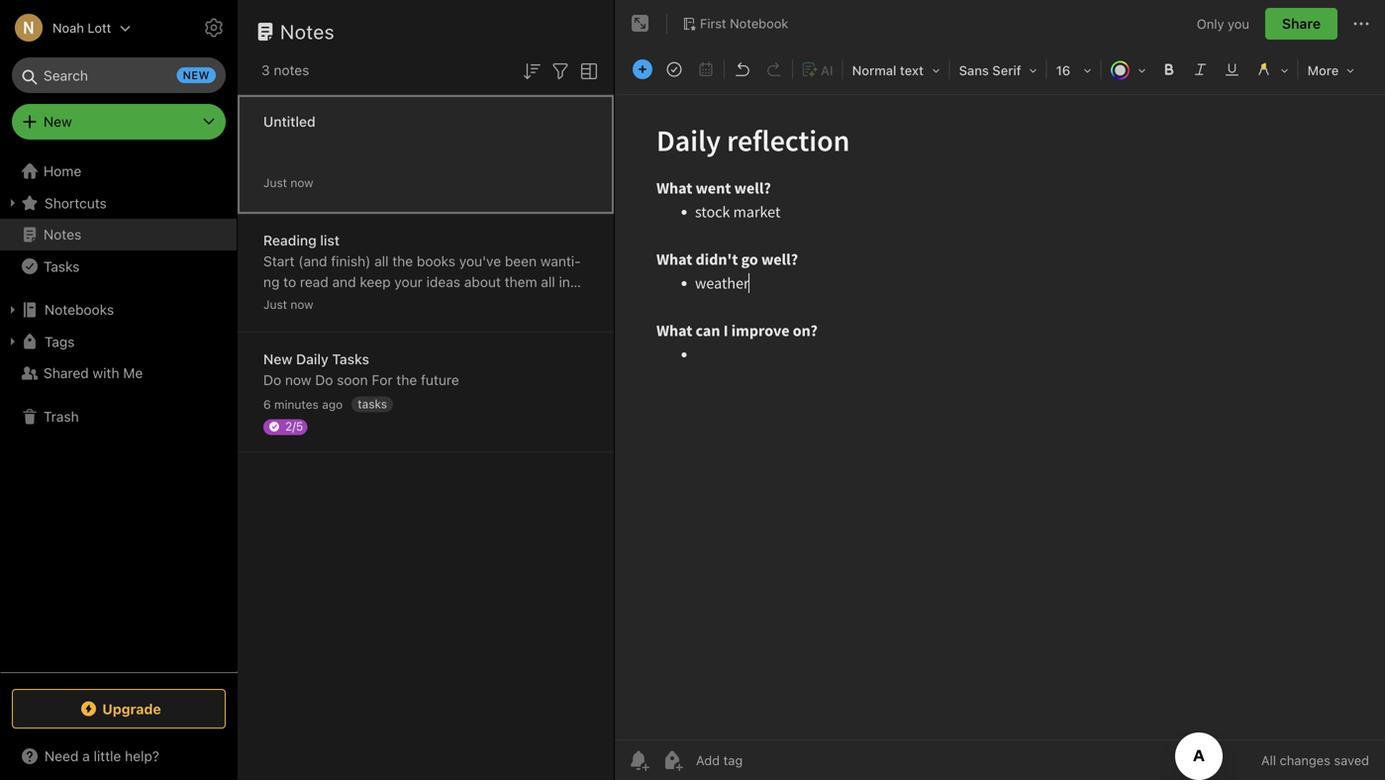 Task type: vqa. For each thing, say whether or not it's contained in the screenshot.
rightmost Do
yes



Task type: describe. For each thing, give the bounding box(es) containing it.
tasks button
[[0, 251, 237, 282]]

soon
[[337, 372, 368, 388]]

need a little help?
[[45, 748, 159, 765]]

settings image
[[202, 16, 226, 40]]

a inside reading list start (and finish) all the books you've been wanti ng to read and keep your ideas about them all in one place. tip: if you're reading a physical book, take pictu...
[[469, 295, 476, 311]]

0 vertical spatial notes
[[280, 20, 335, 43]]

one
[[264, 295, 287, 311]]

been
[[505, 253, 537, 269]]

tasks inside tasks button
[[44, 258, 80, 275]]

More field
[[1301, 55, 1362, 84]]

More actions field
[[1350, 8, 1374, 40]]

3
[[262, 62, 270, 78]]

upgrade
[[102, 701, 161, 717]]

lott
[[88, 20, 111, 35]]

wanti
[[541, 253, 581, 269]]

with
[[93, 365, 119, 381]]

help?
[[125, 748, 159, 765]]

share button
[[1266, 8, 1338, 40]]

ago
[[322, 398, 343, 412]]

new search field
[[26, 57, 216, 93]]

all changes saved
[[1262, 753, 1370, 768]]

home
[[44, 163, 81, 179]]

shortcuts button
[[0, 187, 237, 219]]

Note Editor text field
[[615, 95, 1386, 740]]

new
[[183, 69, 210, 82]]

finish)
[[331, 253, 371, 269]]

to
[[284, 274, 296, 290]]

now for reading list
[[291, 298, 314, 312]]

new for new
[[44, 113, 72, 130]]

Account field
[[0, 8, 131, 48]]

you've
[[459, 253, 501, 269]]

them
[[505, 274, 538, 290]]

text
[[900, 63, 924, 78]]

underline image
[[1219, 55, 1247, 83]]

tree containing home
[[0, 156, 238, 672]]

shared with me
[[44, 365, 143, 381]]

1 vertical spatial tasks
[[332, 351, 369, 368]]

add tag image
[[661, 749, 685, 773]]

a inside field
[[82, 748, 90, 765]]

new button
[[12, 104, 226, 140]]

upgrade button
[[12, 690, 226, 729]]

notebooks
[[45, 302, 114, 318]]

Font size field
[[1050, 55, 1099, 84]]

if
[[361, 295, 370, 311]]

reading
[[417, 295, 465, 311]]

new daily tasks
[[264, 351, 369, 368]]

pictu...
[[294, 316, 339, 332]]

add filters image
[[549, 59, 573, 83]]

you're
[[373, 295, 413, 311]]

first notebook button
[[676, 10, 796, 38]]

changes
[[1281, 753, 1331, 768]]

in
[[559, 274, 570, 290]]

notebooks link
[[0, 294, 237, 326]]

first notebook
[[700, 16, 789, 31]]

(and
[[299, 253, 327, 269]]

Heading level field
[[846, 55, 948, 84]]

physical
[[480, 295, 532, 311]]

me
[[123, 365, 143, 381]]

daily
[[296, 351, 329, 368]]

trash
[[44, 409, 79, 425]]

trash link
[[0, 401, 237, 433]]

about
[[464, 274, 501, 290]]

first
[[700, 16, 727, 31]]

untitled
[[264, 113, 316, 130]]

6 minutes ago
[[264, 398, 343, 412]]

more
[[1308, 63, 1340, 78]]

0 horizontal spatial notes
[[44, 226, 81, 243]]

now for new daily tasks
[[285, 372, 312, 388]]

book,
[[536, 295, 572, 311]]

add a reminder image
[[627, 749, 651, 773]]

0 horizontal spatial all
[[375, 253, 389, 269]]

tags
[[45, 334, 75, 350]]

2 just from the top
[[264, 298, 287, 312]]

3 notes
[[262, 62, 309, 78]]

you
[[1229, 16, 1250, 31]]

share
[[1283, 15, 1322, 32]]

reading
[[264, 232, 317, 249]]

ng
[[264, 253, 581, 290]]

expand notebooks image
[[5, 302, 21, 318]]

Search text field
[[26, 57, 212, 93]]

need
[[45, 748, 79, 765]]

Sort options field
[[520, 57, 544, 83]]

sans
[[960, 63, 990, 78]]

notes link
[[0, 219, 237, 251]]

2/5
[[285, 420, 303, 433]]

click to collapse image
[[230, 744, 245, 768]]

keep
[[360, 274, 391, 290]]



Task type: locate. For each thing, give the bounding box(es) containing it.
home link
[[0, 156, 238, 187]]

the
[[393, 253, 413, 269], [397, 372, 417, 388]]

the up your
[[393, 253, 413, 269]]

0 horizontal spatial tasks
[[44, 258, 80, 275]]

1 vertical spatial a
[[82, 748, 90, 765]]

just now up take
[[264, 298, 314, 312]]

View options field
[[573, 57, 601, 83]]

just up take
[[264, 298, 287, 312]]

1 vertical spatial new
[[264, 351, 293, 368]]

tasks up the "soon"
[[332, 351, 369, 368]]

WHAT'S NEW field
[[0, 741, 238, 773]]

0 vertical spatial the
[[393, 253, 413, 269]]

notes
[[274, 62, 309, 78]]

shared with me link
[[0, 358, 237, 389]]

tree
[[0, 156, 238, 672]]

notes down 'shortcuts' at the top of page
[[44, 226, 81, 243]]

undo image
[[729, 55, 757, 83]]

just up reading
[[264, 176, 287, 190]]

serif
[[993, 63, 1022, 78]]

tasks
[[44, 258, 80, 275], [332, 351, 369, 368]]

just now up reading
[[264, 176, 314, 190]]

noah
[[53, 20, 84, 35]]

for
[[372, 372, 393, 388]]

all up keep
[[375, 253, 389, 269]]

tasks
[[358, 397, 387, 411]]

now up reading
[[291, 176, 314, 190]]

a down about
[[469, 295, 476, 311]]

sans serif
[[960, 63, 1022, 78]]

the right for
[[397, 372, 417, 388]]

just now
[[264, 176, 314, 190], [264, 298, 314, 312]]

normal
[[853, 63, 897, 78]]

all
[[375, 253, 389, 269], [541, 274, 556, 290]]

all
[[1262, 753, 1277, 768]]

now up pictu...
[[291, 298, 314, 312]]

minutes
[[274, 398, 319, 412]]

Highlight field
[[1249, 55, 1296, 84]]

0 vertical spatial a
[[469, 295, 476, 311]]

your
[[395, 274, 423, 290]]

new
[[44, 113, 72, 130], [264, 351, 293, 368]]

2 vertical spatial now
[[285, 372, 312, 388]]

list
[[320, 232, 340, 249]]

notebook
[[730, 16, 789, 31]]

italic image
[[1187, 55, 1215, 83]]

do down "new daily tasks"
[[315, 372, 333, 388]]

saved
[[1335, 753, 1370, 768]]

1 vertical spatial the
[[397, 372, 417, 388]]

0 vertical spatial all
[[375, 253, 389, 269]]

0 vertical spatial tasks
[[44, 258, 80, 275]]

tasks up notebooks
[[44, 258, 80, 275]]

read
[[300, 274, 329, 290]]

1 vertical spatial all
[[541, 274, 556, 290]]

1 horizontal spatial a
[[469, 295, 476, 311]]

1 do from the left
[[264, 372, 281, 388]]

notes up notes
[[280, 20, 335, 43]]

bold image
[[1156, 55, 1183, 83]]

new left daily
[[264, 351, 293, 368]]

expand tags image
[[5, 334, 21, 350]]

more actions image
[[1350, 12, 1374, 36]]

1 just from the top
[[264, 176, 287, 190]]

0 vertical spatial new
[[44, 113, 72, 130]]

books
[[417, 253, 456, 269]]

place.
[[291, 295, 330, 311]]

tip:
[[333, 295, 357, 311]]

1 vertical spatial notes
[[44, 226, 81, 243]]

and
[[332, 274, 356, 290]]

ideas
[[427, 274, 461, 290]]

now
[[291, 176, 314, 190], [291, 298, 314, 312], [285, 372, 312, 388]]

2 do from the left
[[315, 372, 333, 388]]

1 just now from the top
[[264, 176, 314, 190]]

1 horizontal spatial tasks
[[332, 351, 369, 368]]

Add filters field
[[549, 57, 573, 83]]

the inside reading list start (and finish) all the books you've been wanti ng to read and keep your ideas about them all in one place. tip: if you're reading a physical book, take pictu...
[[393, 253, 413, 269]]

little
[[94, 748, 121, 765]]

0 vertical spatial just now
[[264, 176, 314, 190]]

do up 6
[[264, 372, 281, 388]]

a left little
[[82, 748, 90, 765]]

1 vertical spatial now
[[291, 298, 314, 312]]

reading list start (and finish) all the books you've been wanti ng to read and keep your ideas about them all in one place. tip: if you're reading a physical book, take pictu...
[[264, 232, 581, 332]]

future
[[421, 372, 459, 388]]

Add tag field
[[694, 752, 843, 769]]

0 vertical spatial now
[[291, 176, 314, 190]]

expand note image
[[629, 12, 653, 36]]

do now do soon for the future
[[264, 372, 459, 388]]

1 vertical spatial just now
[[264, 298, 314, 312]]

now up minutes
[[285, 372, 312, 388]]

take
[[264, 316, 291, 332]]

new for new daily tasks
[[264, 351, 293, 368]]

just
[[264, 176, 287, 190], [264, 298, 287, 312]]

Font color field
[[1104, 55, 1154, 84]]

Font family field
[[953, 55, 1045, 84]]

all left in
[[541, 274, 556, 290]]

2 just now from the top
[[264, 298, 314, 312]]

0 horizontal spatial a
[[82, 748, 90, 765]]

task image
[[661, 55, 689, 83]]

only
[[1198, 16, 1225, 31]]

only you
[[1198, 16, 1250, 31]]

1 horizontal spatial all
[[541, 274, 556, 290]]

1 horizontal spatial new
[[264, 351, 293, 368]]

Insert field
[[628, 55, 658, 83]]

do
[[264, 372, 281, 388], [315, 372, 333, 388]]

new up home
[[44, 113, 72, 130]]

16
[[1057, 63, 1071, 78]]

normal text
[[853, 63, 924, 78]]

start
[[264, 253, 295, 269]]

shortcuts
[[45, 195, 107, 211]]

0 vertical spatial just
[[264, 176, 287, 190]]

a
[[469, 295, 476, 311], [82, 748, 90, 765]]

tags button
[[0, 326, 237, 358]]

0 horizontal spatial do
[[264, 372, 281, 388]]

note window element
[[615, 0, 1386, 781]]

1 horizontal spatial do
[[315, 372, 333, 388]]

notes
[[280, 20, 335, 43], [44, 226, 81, 243]]

1 horizontal spatial notes
[[280, 20, 335, 43]]

0 horizontal spatial new
[[44, 113, 72, 130]]

new inside popup button
[[44, 113, 72, 130]]

1 vertical spatial just
[[264, 298, 287, 312]]

noah lott
[[53, 20, 111, 35]]

6
[[264, 398, 271, 412]]

shared
[[44, 365, 89, 381]]



